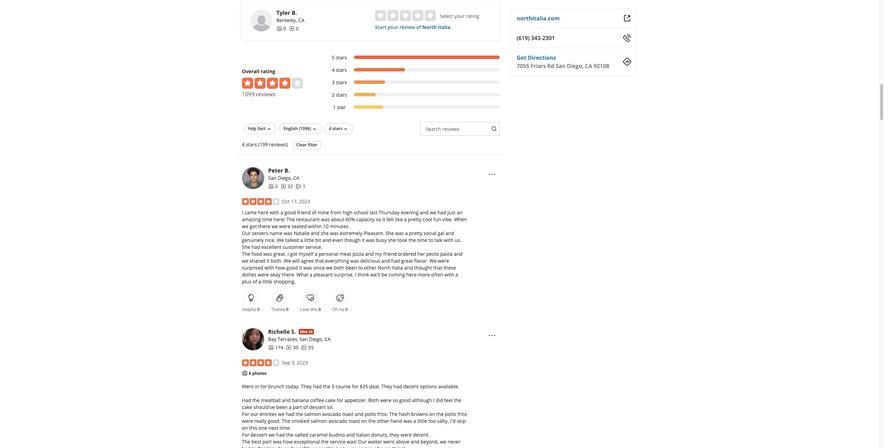 Task type: vqa. For each thing, say whether or not it's contained in the screenshot.
AUTHENTIC to the bottom
no



Task type: describe. For each thing, give the bounding box(es) containing it.
our inside i came here with a good friend of mine from high school last thursday evening and we had just an amazing time here! the restaurant was about 60% capacity so it felt like a pretty cool fun vibe. when we got there we were seated within 10 minutes. our servers name was natalie and she was extremely pleasant. she was a pretty social gal and genuinely nice. we talked a little bit and even though it was busy she took the time to talk with us. she had excellent customer service. the food was great. i got myself a personal meat pizza and my friend ordered her pesto pasta and we shared it both. we will agree that everything was delicious and had great flavor. we were surprised with how good it was since we both been to other north italia and thought that these dishes were okay there. what a pleasant surprise. i think we'll be coming here more often with a plus of a little shopping.
[[242, 230, 251, 237]]

helpful 0
[[242, 307, 260, 313]]

with left us.
[[444, 237, 454, 244]]

northitalia.com
[[517, 15, 560, 22]]

2 for 2
[[275, 183, 278, 190]]

meatball
[[261, 398, 281, 404]]

skip
[[457, 418, 466, 425]]

0 horizontal spatial she
[[242, 244, 250, 251]]

16 friends v2 image
[[277, 26, 282, 31]]

been inside the had the meatball and banana coffee cake for appetizer. both were so good although i did feel the cake should've been a part of dessert lol. for our entrees we had the salmon avocado toast and pollo frito. the hash browns on the pollo frito were really good. the smoked salmon avocado toast on the other hand was a little too salty. i'd skip on this one next time. for dessert we had the salted caramel budino and italian donuts, they were decent. the best part was how exceptional the service was! our waiter went above and beyond, we never had to flag him down for refills or anything. he was on top of everything!
[[276, 404, 288, 411]]

0 vertical spatial 3
[[332, 79, 335, 86]]

her
[[418, 251, 425, 257]]

3,
[[292, 360, 296, 366]]

was down was!
[[348, 446, 357, 449]]

(0 reactions) element for thanks 0
[[286, 307, 289, 313]]

and right pasta
[[454, 251, 463, 257]]

i left came
[[242, 209, 243, 216]]

good.
[[268, 418, 281, 425]]

was up 10
[[321, 216, 330, 223]]

friends element for tyler
[[277, 25, 286, 32]]

overall rating
[[242, 68, 276, 75]]

we down pesto
[[430, 258, 437, 264]]

0 vertical spatial got
[[250, 223, 257, 230]]

we down name
[[277, 237, 284, 244]]

reviews for 1099 reviews
[[256, 91, 276, 98]]

think
[[358, 272, 369, 278]]

1 vertical spatial part
[[263, 439, 272, 446]]

1 vertical spatial rating
[[261, 68, 276, 75]]

4 stars for filter reviews by 4 stars rating element
[[332, 67, 347, 73]]

we up the "good." on the bottom left of page
[[278, 411, 285, 418]]

0 right helpful
[[257, 307, 260, 313]]

16 camera v2 image
[[242, 371, 248, 376]]

service.
[[306, 244, 323, 251]]

with down these
[[445, 272, 454, 278]]

english (1096)
[[284, 126, 311, 132]]

the left best
[[242, 439, 250, 446]]

we up surprised
[[242, 258, 249, 264]]

2023 for peter b.
[[299, 198, 310, 205]]

time.
[[280, 425, 291, 432]]

so inside i came here with a good friend of mine from high school last thursday evening and we had just an amazing time here! the restaurant was about 60% capacity so it felt like a pretty cool fun vibe. when we got there we were seated within 10 minutes. our servers name was natalie and she was extremely pleasant. she was a pretty social gal and genuinely nice. we talked a little bit and even though it was busy she took the time to talk with us. she had excellent customer service. the food was great. i got myself a personal meat pizza and my friend ordered her pesto pasta and we shared it both. we will agree that everything was delicious and had great flavor. we were surprised with how good it was since we both been to other north italia and thought that these dishes were okay there. what a pleasant surprise. i think we'll be coming here more often with a plus of a little shopping.
[[376, 216, 381, 223]]

refills
[[299, 446, 311, 449]]

okay
[[270, 272, 281, 278]]

or
[[313, 446, 317, 449]]

search image
[[492, 126, 497, 132]]

we up name
[[272, 223, 278, 230]]

frito.
[[378, 411, 388, 418]]

s.
[[292, 328, 296, 336]]

of down banana
[[304, 404, 308, 411]]

the up anything.
[[321, 439, 329, 446]]

photo of richelle s. image
[[242, 329, 264, 351]]

filter reviews by 1 star rating element
[[325, 104, 500, 111]]

the up seated
[[287, 216, 295, 223]]

2 pollo from the left
[[445, 411, 457, 418]]

1 vertical spatial that
[[434, 265, 443, 271]]

1 horizontal spatial this
[[311, 307, 318, 313]]

1 vertical spatial avocado
[[329, 418, 348, 425]]

(0 reactions) element for love this 0
[[319, 307, 321, 313]]

1 horizontal spatial part
[[293, 404, 302, 411]]

were left okay
[[258, 272, 269, 278]]

0 vertical spatial rating
[[466, 13, 480, 19]]

and up cool
[[420, 209, 429, 216]]

1 vertical spatial 3
[[332, 384, 335, 390]]

5
[[332, 54, 335, 61]]

we down amazing
[[242, 223, 249, 230]]

had left great
[[392, 258, 400, 264]]

amazing
[[242, 216, 261, 223]]

deal.
[[370, 384, 380, 390]]

1 horizontal spatial cake
[[326, 398, 336, 404]]

a down service.
[[315, 251, 318, 257]]

was down "hash"
[[404, 418, 412, 425]]

this inside the had the meatball and banana coffee cake for appetizer. both were so good although i did feel the cake should've been a part of dessert lol. for our entrees we had the salmon avocado toast and pollo frito. the hash browns on the pollo frito were really good. the smoked salmon avocado toast on the other hand was a little too salty. i'd skip on this one next time. for dessert we had the salted caramel budino and italian donuts, they were decent. the best part was how exceptional the service was! our waiter went above and beyond, we never had to flag him down for refills or anything. he was on top of everything!
[[249, 425, 257, 432]]

0 right the thanks
[[286, 307, 289, 313]]

i left think
[[355, 272, 357, 278]]

a right like
[[404, 216, 407, 223]]

the left food
[[242, 251, 250, 257]]

for left the refills
[[291, 446, 298, 449]]

16 chevron down v2 image for (1096)
[[312, 126, 317, 132]]

pleasant.
[[364, 230, 385, 237]]

(0 reactions) element for oh no 0
[[346, 307, 348, 313]]

donuts,
[[371, 432, 389, 439]]

had up food
[[252, 244, 260, 251]]

ca inside elite 23 bay terraces, san diego, ca
[[325, 336, 331, 343]]

0 right no on the bottom
[[346, 307, 348, 313]]

banana
[[292, 398, 309, 404]]

and down decent.
[[411, 439, 420, 446]]

filter reviews by 4 stars rating element
[[325, 67, 500, 74]]

1 vertical spatial she
[[388, 237, 396, 244]]

16 review v2 image
[[286, 345, 292, 351]]

0 horizontal spatial cake
[[242, 404, 252, 411]]

other inside the had the meatball and banana coffee cake for appetizer. both were so good although i did feel the cake should've been a part of dessert lol. for our entrees we had the salmon avocado toast and pollo frito. the hash browns on the pollo frito were really good. the smoked salmon avocado toast on the other hand was a little too salty. i'd skip on this one next time. for dessert we had the salted caramel budino and italian donuts, they were decent. the best part was how exceptional the service was! our waiter went above and beyond, we never had to flag him down for refills or anything. he was on top of everything!
[[377, 418, 390, 425]]

were down here!
[[279, 223, 291, 230]]

peter b. san diego, ca
[[268, 167, 300, 181]]

0 horizontal spatial here
[[258, 209, 269, 216]]

went
[[242, 384, 254, 390]]

was down excellent
[[263, 251, 272, 257]]

we up pleasant
[[326, 265, 333, 271]]

had up coffee
[[313, 384, 322, 390]]

1 for 1
[[303, 183, 306, 190]]

service
[[330, 439, 346, 446]]

0 horizontal spatial that
[[315, 258, 324, 264]]

photos
[[252, 371, 267, 377]]

a down natalie
[[301, 237, 303, 244]]

excellent
[[262, 244, 282, 251]]

had up 'fun'
[[438, 209, 447, 216]]

and up delicious at the bottom
[[365, 251, 374, 257]]

one
[[259, 425, 267, 432]]

a down these
[[456, 272, 458, 278]]

and down within
[[311, 230, 320, 237]]

tyler
[[277, 9, 290, 17]]

6 photos
[[249, 371, 267, 377]]

4 for the 4 stars 'popup button'
[[329, 126, 332, 132]]

oct 17, 2023
[[282, 198, 310, 205]]

0 vertical spatial toast
[[343, 411, 354, 418]]

b. for tyler b.
[[292, 9, 297, 17]]

1 vertical spatial toast
[[349, 418, 360, 425]]

we down next
[[269, 432, 275, 439]]

get directions link
[[517, 54, 557, 62]]

even
[[333, 237, 343, 244]]

how inside the had the meatball and banana coffee cake for appetizer. both were so good although i did feel the cake should've been a part of dessert lol. for our entrees we had the salmon avocado toast and pollo frito. the hash browns on the pollo frito were really good. the smoked salmon avocado toast on the other hand was a little too salty. i'd skip on this one next time. for dessert we had the salted caramel budino and italian donuts, they were decent. the best part was how exceptional the service was! our waiter went above and beyond, we never had to flag him down for refills or anything. he was on top of everything!
[[283, 439, 293, 446]]

a down browns
[[414, 418, 416, 425]]

seated
[[292, 223, 307, 230]]

richelle s.
[[268, 328, 296, 336]]

sep
[[282, 360, 291, 366]]

and up was!
[[346, 432, 355, 439]]

talked
[[285, 237, 299, 244]]

92108
[[594, 62, 610, 70]]

diego, inside elite 23 bay terraces, san diego, ca
[[309, 336, 323, 343]]

was down agree
[[304, 265, 312, 271]]

the down time.
[[286, 432, 294, 439]]

of right review at the top
[[417, 24, 421, 30]]

were right both
[[381, 398, 392, 404]]

the left course
[[323, 384, 330, 390]]

had down time.
[[276, 432, 285, 439]]

within
[[308, 223, 322, 230]]

0 right love
[[319, 307, 321, 313]]

for down course
[[337, 398, 344, 404]]

1 for from the top
[[242, 411, 250, 418]]

to inside the had the meatball and banana coffee cake for appetizer. both were so good although i did feel the cake should've been a part of dessert lol. for our entrees we had the salmon avocado toast and pollo frito. the hash browns on the pollo frito were really good. the smoked salmon avocado toast on the other hand was a little too salty. i'd skip on this one next time. for dessert we had the salted caramel budino and italian donuts, they were decent. the best part was how exceptional the service was! our waiter went above and beyond, we never had to flag him down for refills or anything. he was on top of everything!
[[252, 446, 257, 449]]

16 photos v2 image for peter b.
[[296, 184, 302, 189]]

had up the smoked
[[286, 411, 295, 418]]

our inside the had the meatball and banana coffee cake for appetizer. both were so good although i did feel the cake should've been a part of dessert lol. for our entrees we had the salmon avocado toast and pollo frito. the hash browns on the pollo frito were really good. the smoked salmon avocado toast on the other hand was a little too salty. i'd skip on this one next time. for dessert we had the salted caramel budino and italian donuts, they were decent. the best part was how exceptional the service was! our waiter went above and beyond, we never had to flag him down for refills or anything. he was on top of everything!
[[358, 439, 367, 446]]

flavor.
[[414, 258, 429, 264]]

capacity
[[357, 216, 375, 223]]

1 horizontal spatial friend
[[384, 251, 397, 257]]

anything.
[[319, 446, 340, 449]]

on left top
[[358, 446, 364, 449]]

ca inside get directions 7055 friars rd san diego, ca 92108
[[586, 62, 593, 70]]

since
[[314, 265, 325, 271]]

english
[[284, 126, 298, 132]]

i right the 'great.'
[[288, 251, 289, 257]]

servers
[[252, 230, 268, 237]]

0 vertical spatial salmon
[[305, 411, 321, 418]]

it left felt
[[383, 216, 386, 223]]

with up here!
[[270, 209, 279, 216]]

elite 23 bay terraces, san diego, ca
[[268, 330, 331, 343]]

16 photos v2 image for richelle s.
[[302, 345, 307, 351]]

4 star rating image for 1099 reviews
[[242, 78, 303, 89]]

1 horizontal spatial north
[[423, 24, 437, 30]]

gal
[[438, 230, 445, 237]]

1 horizontal spatial dessert
[[309, 404, 326, 411]]

and left banana
[[282, 398, 291, 404]]

32
[[288, 183, 293, 190]]

1 they from the left
[[301, 384, 312, 390]]

was down pizza
[[351, 258, 359, 264]]

little inside the had the meatball and banana coffee cake for appetizer. both were so good although i did feel the cake should've been a part of dessert lol. for our entrees we had the salmon avocado toast and pollo frito. the hash browns on the pollo frito were really good. the smoked salmon avocado toast on the other hand was a little too salty. i'd skip on this one next time. for dessert we had the salted caramel budino and italian donuts, they were decent. the best part was how exceptional the service was! our waiter went above and beyond, we never had to flag him down for refills or anything. he was on top of everything!
[[418, 418, 428, 425]]

of down waiter
[[374, 446, 379, 449]]

so inside the had the meatball and banana coffee cake for appetizer. both were so good although i did feel the cake should've been a part of dessert lol. for our entrees we had the salmon avocado toast and pollo frito. the hash browns on the pollo frito were really good. the smoked salmon avocado toast on the other hand was a little too salty. i'd skip on this one next time. for dessert we had the salted caramel budino and italian donuts, they were decent. the best part was how exceptional the service was! our waiter went above and beyond, we never had to flag him down for refills or anything. he was on top of everything!
[[393, 398, 398, 404]]

the up donuts,
[[369, 418, 376, 425]]

down
[[277, 446, 290, 449]]

waiter
[[368, 439, 382, 446]]

star
[[337, 104, 346, 111]]

clear filter button
[[293, 141, 321, 150]]

we'll
[[371, 272, 381, 278]]

just
[[448, 209, 456, 216]]

1 for 1 star
[[333, 104, 336, 111]]

coming
[[389, 272, 405, 278]]

0 vertical spatial to
[[429, 237, 434, 244]]

24 phone v2 image
[[623, 34, 632, 42]]

1 vertical spatial little
[[263, 279, 272, 285]]

for right in
[[261, 384, 267, 390]]

was down pleasant.
[[366, 237, 375, 244]]

stars for 'filter reviews by 5 stars rating' element
[[336, 54, 347, 61]]

the up the smoked
[[296, 411, 303, 418]]

friends element for peter
[[268, 183, 278, 190]]

and right bit
[[323, 237, 331, 244]]

and down my
[[382, 258, 390, 264]]

meat
[[340, 251, 352, 257]]

felt
[[387, 216, 394, 223]]

brunch
[[268, 384, 285, 390]]

it left "both."
[[267, 258, 270, 264]]

yelp sort
[[248, 126, 266, 132]]

elite
[[300, 330, 308, 335]]

a right what
[[310, 272, 313, 278]]

oh no 0
[[333, 307, 348, 313]]

were up the above
[[401, 432, 412, 439]]

social
[[424, 230, 437, 237]]

3 stars
[[332, 79, 347, 86]]

lol.
[[327, 404, 334, 411]]

filter reviews by 3 stars rating element
[[325, 79, 500, 86]]

ca inside peter b. san diego, ca
[[293, 175, 300, 181]]

we left will
[[284, 258, 291, 264]]

2 for 2 stars
[[332, 92, 335, 98]]

on left one
[[242, 425, 248, 432]]

1099
[[242, 91, 255, 98]]

16 review v2 image for tyler
[[289, 26, 295, 31]]

2023 for richelle s.
[[297, 360, 308, 366]]

a up the smoked
[[289, 404, 292, 411]]

2 for from the top
[[242, 432, 250, 439]]

appetizer.
[[345, 398, 367, 404]]

we up 'fun'
[[430, 209, 437, 216]]

be
[[382, 272, 388, 278]]

delicious
[[361, 258, 380, 264]]

san inside peter b. san diego, ca
[[268, 175, 277, 181]]

was up took
[[395, 230, 404, 237]]

never
[[448, 439, 461, 446]]

review
[[400, 24, 415, 30]]

browns
[[411, 411, 428, 418]]

stars left (199
[[246, 141, 257, 148]]

thought
[[414, 265, 432, 271]]

get directions 7055 friars rd san diego, ca 92108
[[517, 54, 610, 70]]

diego, inside get directions 7055 friars rd san diego, ca 92108
[[567, 62, 584, 70]]

and right gal
[[446, 230, 454, 237]]

richelle
[[268, 328, 290, 336]]

menu image
[[488, 170, 497, 179]]

the up the hand
[[390, 411, 398, 418]]

was up down
[[273, 439, 282, 446]]

(619) 343-2301
[[517, 34, 555, 42]]

too
[[429, 418, 436, 425]]

my
[[375, 251, 382, 257]]

i'd
[[450, 418, 456, 425]]

reviews element for tyler
[[289, 25, 299, 32]]

were down pasta
[[438, 258, 449, 264]]

an
[[457, 209, 463, 216]]

filter reviews by 2 stars rating element
[[325, 92, 500, 98]]

we left the never
[[440, 439, 447, 446]]

4 star rating image for sep 3, 2023
[[242, 360, 279, 367]]

on up "italian"
[[362, 418, 367, 425]]

24 external link v2 image
[[623, 14, 632, 22]]

thanks
[[271, 307, 285, 313]]

1 vertical spatial good
[[287, 265, 298, 271]]

0 vertical spatial little
[[304, 237, 314, 244]]

start your review of north italia
[[375, 24, 451, 30]]

16 friends v2 image for peter b.
[[268, 184, 274, 189]]

$35
[[360, 384, 368, 390]]

0 down the berkeley,
[[296, 25, 299, 32]]

of right plus
[[253, 279, 257, 285]]

mine
[[318, 209, 329, 216]]

on up too
[[430, 411, 435, 418]]

and down appetizer.
[[355, 411, 364, 418]]

i inside the had the meatball and banana coffee cake for appetizer. both were so good although i did feel the cake should've been a part of dessert lol. for our entrees we had the salmon avocado toast and pollo frito. the hash browns on the pollo frito were really good. the smoked salmon avocado toast on the other hand was a little too salty. i'd skip on this one next time. for dessert we had the salted caramel budino and italian donuts, they were decent. the best part was how exceptional the service was! our waiter went above and beyond, we never had to flag him down for refills or anything. he was on top of everything!
[[434, 398, 435, 404]]



Task type: locate. For each thing, give the bounding box(es) containing it.
1 vertical spatial salmon
[[311, 418, 328, 425]]

0 vertical spatial diego,
[[567, 62, 584, 70]]

None radio
[[375, 10, 386, 21], [388, 10, 399, 21], [400, 10, 411, 21], [413, 10, 424, 21], [375, 10, 386, 21], [388, 10, 399, 21], [400, 10, 411, 21], [413, 10, 424, 21]]

0 horizontal spatial 16 chevron down v2 image
[[312, 126, 317, 132]]

16 chevron down v2 image
[[267, 126, 272, 132]]

0 vertical spatial been
[[346, 265, 357, 271]]

1 horizontal spatial time
[[418, 237, 428, 244]]

other inside i came here with a good friend of mine from high school last thursday evening and we had just an amazing time here! the restaurant was about 60% capacity so it felt like a pretty cool fun vibe. when we got there we were seated within 10 minutes. our servers name was natalie and she was extremely pleasant. she was a pretty social gal and genuinely nice. we talked a little bit and even though it was busy she took the time to talk with us. she had excellent customer service. the food was great. i got myself a personal meat pizza and my friend ordered her pesto pasta and we shared it both. we will agree that everything was delicious and had great flavor. we were surprised with how good it was since we both been to other north italia and thought that these dishes were okay there. what a pleasant surprise. i think we'll be coming here more often with a plus of a little shopping.
[[364, 265, 377, 271]]

north up be
[[378, 265, 391, 271]]

0 horizontal spatial 16 review v2 image
[[281, 184, 286, 189]]

1 (0 reactions) element from the left
[[257, 307, 260, 313]]

4 star rating image up 1099 reviews
[[242, 78, 303, 89]]

italia up coming
[[392, 265, 403, 271]]

our up genuinely at the bottom left of page
[[242, 230, 251, 237]]

there.
[[282, 272, 295, 278]]

0 horizontal spatial san
[[268, 175, 277, 181]]

your right select at the top of the page
[[455, 13, 465, 19]]

1 horizontal spatial pollo
[[445, 411, 457, 418]]

was up the even
[[330, 230, 339, 237]]

1 vertical spatial been
[[276, 404, 288, 411]]

of left 'mine' at the left
[[312, 209, 317, 216]]

1 horizontal spatial got
[[290, 251, 298, 257]]

the inside i came here with a good friend of mine from high school last thursday evening and we had just an amazing time here! the restaurant was about 60% capacity so it felt like a pretty cool fun vibe. when we got there we were seated within 10 minutes. our servers name was natalie and she was extremely pleasant. she was a pretty social gal and genuinely nice. we talked a little bit and even though it was busy she took the time to talk with us. she had excellent customer service. the food was great. i got myself a personal meat pizza and my friend ordered her pesto pasta and we shared it both. we will agree that everything was delicious and had great flavor. we were surprised with how good it was since we both been to other north italia and thought that these dishes were okay there. what a pleasant surprise. i think we'll be coming here more often with a plus of a little shopping.
[[409, 237, 416, 244]]

2023 right 17,
[[299, 198, 310, 205]]

3
[[332, 79, 335, 86], [332, 384, 335, 390]]

1 vertical spatial cake
[[242, 404, 252, 411]]

in
[[255, 384, 259, 390]]

your right start
[[388, 24, 399, 30]]

other down delicious at the bottom
[[364, 265, 377, 271]]

menu image
[[488, 332, 497, 340]]

friend
[[297, 209, 311, 216], [384, 251, 397, 257]]

coffee
[[310, 398, 324, 404]]

ca
[[299, 17, 305, 23], [586, 62, 593, 70], [293, 175, 300, 181], [325, 336, 331, 343]]

ca inside tyler b. berkeley, ca
[[299, 17, 305, 23]]

photo of tyler b. image
[[250, 9, 273, 31]]

clear
[[297, 142, 307, 148]]

0 vertical spatial how
[[276, 265, 285, 271]]

0 horizontal spatial to
[[252, 446, 257, 449]]

1 vertical spatial to
[[358, 265, 363, 271]]

stars for 'filter reviews by 3 stars rating' element
[[336, 79, 347, 86]]

0 horizontal spatial been
[[276, 404, 288, 411]]

avocado down lol. on the bottom of page
[[322, 411, 341, 418]]

4 left (199
[[242, 141, 245, 148]]

0 vertical spatial 16 friends v2 image
[[268, 184, 274, 189]]

how inside i came here with a good friend of mine from high school last thursday evening and we had just an amazing time here! the restaurant was about 60% capacity so it felt like a pretty cool fun vibe. when we got there we were seated within 10 minutes. our servers name was natalie and she was extremely pleasant. she was a pretty social gal and genuinely nice. we talked a little bit and even though it was busy she took the time to talk with us. she had excellent customer service. the food was great. i got myself a personal meat pizza and my friend ordered her pesto pasta and we shared it both. we will agree that everything was delicious and had great flavor. we were surprised with how good it was since we both been to other north italia and thought that these dishes were okay there. what a pleasant surprise. i think we'll be coming here more often with a plus of a little shopping.
[[276, 265, 285, 271]]

16 review v2 image
[[289, 26, 295, 31], [281, 184, 286, 189]]

(0 reactions) element for helpful 0
[[257, 307, 260, 313]]

2023
[[299, 198, 310, 205], [297, 360, 308, 366]]

0 horizontal spatial little
[[263, 279, 272, 285]]

2 16 chevron down v2 image from the left
[[343, 126, 349, 132]]

got down customer
[[290, 251, 298, 257]]

0 inside friends element
[[284, 25, 286, 32]]

1 vertical spatial 4 stars
[[329, 126, 343, 132]]

your for select
[[455, 13, 465, 19]]

1 horizontal spatial 1
[[333, 104, 336, 111]]

stars
[[336, 54, 347, 61], [336, 67, 347, 73], [336, 79, 347, 86], [336, 92, 347, 98], [333, 126, 343, 132], [246, 141, 257, 148]]

and
[[420, 209, 429, 216], [311, 230, 320, 237], [446, 230, 454, 237], [323, 237, 331, 244], [365, 251, 374, 257], [454, 251, 463, 257], [382, 258, 390, 264], [405, 265, 413, 271], [282, 398, 291, 404], [355, 411, 364, 418], [346, 432, 355, 439], [411, 439, 420, 446]]

4 star rating image for oct 17, 2023
[[242, 198, 279, 205]]

0 vertical spatial reviews
[[256, 91, 276, 98]]

budino
[[329, 432, 345, 439]]

1 horizontal spatial she
[[388, 237, 396, 244]]

b. right peter
[[285, 167, 290, 174]]

2 vertical spatial to
[[252, 446, 257, 449]]

0 vertical spatial b.
[[292, 9, 297, 17]]

1 vertical spatial other
[[377, 418, 390, 425]]

talk
[[435, 237, 443, 244]]

salmon
[[305, 411, 321, 418], [311, 418, 328, 425]]

(0 reactions) element
[[257, 307, 260, 313], [286, 307, 289, 313], [319, 307, 321, 313], [346, 307, 348, 313]]

  text field
[[421, 122, 500, 136]]

0 vertical spatial san
[[556, 62, 566, 70]]

4 star rating image
[[242, 78, 303, 89], [242, 198, 279, 205], [242, 360, 279, 367]]

4 right (1096)
[[329, 126, 332, 132]]

0 vertical spatial she
[[321, 230, 329, 237]]

17,
[[291, 198, 298, 205]]

16 friends v2 image
[[268, 184, 274, 189], [268, 345, 274, 351]]

they
[[301, 384, 312, 390], [382, 384, 393, 390]]

top
[[366, 446, 373, 449]]

oh
[[333, 307, 338, 313]]

0 vertical spatial italia
[[438, 24, 451, 30]]

flag
[[258, 446, 266, 449]]

60%
[[346, 216, 355, 223]]

photos element
[[296, 183, 306, 190], [302, 345, 314, 351]]

0 vertical spatial 16 photos v2 image
[[296, 184, 302, 189]]

2 4 star rating image from the top
[[242, 198, 279, 205]]

and down great
[[405, 265, 413, 271]]

0 horizontal spatial friend
[[297, 209, 311, 216]]

friends element containing 0
[[277, 25, 286, 32]]

a right plus
[[259, 279, 261, 285]]

0 horizontal spatial pollo
[[365, 411, 376, 418]]

1 horizontal spatial reviews
[[443, 126, 460, 132]]

north inside i came here with a good friend of mine from high school last thursday evening and we had just an amazing time here! the restaurant was about 60% capacity so it felt like a pretty cool fun vibe. when we got there we were seated within 10 minutes. our servers name was natalie and she was extremely pleasant. she was a pretty social gal and genuinely nice. we talked a little bit and even though it was busy she took the time to talk with us. she had excellent customer service. the food was great. i got myself a personal meat pizza and my friend ordered her pesto pasta and we shared it both. we will agree that everything was delicious and had great flavor. we were surprised with how good it was since we both been to other north italia and thought that these dishes were okay there. what a pleasant surprise. i think we'll be coming here more often with a plus of a little shopping.
[[378, 265, 391, 271]]

stars for filter reviews by 4 stars rating element
[[336, 67, 347, 73]]

0 horizontal spatial 2
[[275, 183, 278, 190]]

both
[[369, 398, 379, 404]]

great.
[[273, 251, 286, 257]]

today.
[[286, 384, 300, 390]]

part down banana
[[293, 404, 302, 411]]

helpful
[[242, 307, 256, 313]]

photos element containing 1
[[296, 183, 306, 190]]

did
[[436, 398, 443, 404]]

1 vertical spatial time
[[418, 237, 428, 244]]

1 vertical spatial here
[[407, 272, 417, 278]]

yelp sort button
[[243, 123, 277, 134]]

0 vertical spatial pretty
[[408, 216, 422, 223]]

0 vertical spatial dessert
[[309, 404, 326, 411]]

it right though
[[362, 237, 365, 244]]

0 vertical spatial here
[[258, 209, 269, 216]]

0 horizontal spatial she
[[321, 230, 329, 237]]

san inside get directions 7055 friars rd san diego, ca 92108
[[556, 62, 566, 70]]

1 horizontal spatial italia
[[438, 24, 451, 30]]

1 horizontal spatial so
[[393, 398, 398, 404]]

(199
[[258, 141, 268, 148]]

1 vertical spatial 1
[[303, 183, 306, 190]]

how down "both."
[[276, 265, 285, 271]]

friends element down bay
[[268, 345, 284, 351]]

1 horizontal spatial been
[[346, 265, 357, 271]]

reviews element down peter b. san diego, ca
[[281, 183, 293, 190]]

stars inside 'popup button'
[[333, 126, 343, 132]]

16 chevron down v2 image down star
[[343, 126, 349, 132]]

4 stars (199 reviews)
[[242, 141, 288, 148]]

0 vertical spatial friend
[[297, 209, 311, 216]]

2 vertical spatial reviews element
[[286, 345, 299, 351]]

your for start
[[388, 24, 399, 30]]

7055
[[517, 62, 530, 70]]

friends element down peter
[[268, 183, 278, 190]]

0 vertical spatial so
[[376, 216, 381, 223]]

1 vertical spatial friend
[[384, 251, 397, 257]]

reviews element down terraces,
[[286, 345, 299, 351]]

other down the frito.
[[377, 418, 390, 425]]

this
[[311, 307, 318, 313], [249, 425, 257, 432]]

4 inside 'popup button'
[[329, 126, 332, 132]]

1 vertical spatial dessert
[[251, 432, 267, 439]]

from
[[331, 209, 342, 216]]

this right love
[[311, 307, 318, 313]]

4 stars
[[332, 67, 347, 73], [329, 126, 343, 132]]

0 vertical spatial avocado
[[322, 411, 341, 418]]

a up took
[[405, 230, 408, 237]]

0 horizontal spatial this
[[249, 425, 257, 432]]

24 directions v2 image
[[623, 58, 632, 66]]

photos element containing 55
[[302, 345, 314, 351]]

0 horizontal spatial 4
[[242, 141, 245, 148]]

4 for filter reviews by 4 stars rating element
[[332, 67, 335, 73]]

0 right 16 friends v2 image
[[284, 25, 286, 32]]

0 horizontal spatial rating
[[261, 68, 276, 75]]

55
[[308, 345, 314, 351]]

name
[[270, 230, 283, 237]]

filter reviews by 5 stars rating element
[[325, 54, 500, 61]]

had the meatball and banana coffee cake for appetizer. both were so good although i did feel the cake should've been a part of dessert lol. for our entrees we had the salmon avocado toast and pollo frito. the hash browns on the pollo frito were really good. the smoked salmon avocado toast on the other hand was a little too salty. i'd skip on this one next time. for dessert we had the salted caramel budino and italian donuts, they were decent. the best part was how exceptional the service was! our waiter went above and beyond, we never had to flag him down for refills or anything. he was on top of everything!
[[242, 398, 467, 449]]

time up there
[[262, 216, 273, 223]]

4 stars inside 'popup button'
[[329, 126, 343, 132]]

reviews for search reviews
[[443, 126, 460, 132]]

diego, down peter b. link
[[278, 175, 292, 181]]

terraces,
[[278, 336, 298, 343]]

None radio
[[425, 10, 436, 21]]

stars down 1 star
[[333, 126, 343, 132]]

2 vertical spatial 4
[[242, 141, 245, 148]]

diego, inside peter b. san diego, ca
[[278, 175, 292, 181]]

italia inside i came here with a good friend of mine from high school last thursday evening and we had just an amazing time here! the restaurant was about 60% capacity so it felt like a pretty cool fun vibe. when we got there we were seated within 10 minutes. our servers name was natalie and she was extremely pleasant. she was a pretty social gal and genuinely nice. we talked a little bit and even though it was busy she took the time to talk with us. she had excellent customer service. the food was great. i got myself a personal meat pizza and my friend ordered her pesto pasta and we shared it both. we will agree that everything was delicious and had great flavor. we were surprised with how good it was since we both been to other north italia and thought that these dishes were okay there. what a pleasant surprise. i think we'll be coming here more often with a plus of a little shopping.
[[392, 265, 403, 271]]

feel
[[445, 398, 453, 404]]

great
[[401, 258, 413, 264]]

bay
[[268, 336, 277, 343]]

pizza
[[353, 251, 364, 257]]

b. up the berkeley,
[[292, 9, 297, 17]]

pretty down evening
[[408, 216, 422, 223]]

stars for the 4 stars 'popup button'
[[333, 126, 343, 132]]

with up okay
[[265, 265, 274, 271]]

1 horizontal spatial she
[[386, 230, 394, 237]]

love
[[300, 307, 310, 313]]

minutes.
[[330, 223, 350, 230]]

cake down had
[[242, 404, 252, 411]]

were
[[279, 223, 291, 230], [438, 258, 449, 264], [258, 272, 269, 278], [381, 398, 392, 404], [242, 418, 253, 425], [401, 432, 412, 439]]

16 photos v2 image
[[296, 184, 302, 189], [302, 345, 307, 351]]

pollo up i'd
[[445, 411, 457, 418]]

reviews element
[[289, 25, 299, 32], [281, 183, 293, 190], [286, 345, 299, 351]]

photos element for richelle s.
[[302, 345, 314, 351]]

0 vertical spatial cake
[[326, 398, 336, 404]]

of
[[417, 24, 421, 30], [312, 209, 317, 216], [253, 279, 257, 285], [304, 404, 308, 411], [374, 446, 379, 449]]

reviews element for peter
[[281, 183, 293, 190]]

(1096)
[[299, 126, 311, 132]]

photos element for peter b.
[[296, 183, 306, 190]]

frito
[[458, 411, 467, 418]]

2 (0 reactions) element from the left
[[286, 307, 289, 313]]

1099 reviews
[[242, 91, 276, 98]]

0 horizontal spatial so
[[376, 216, 381, 223]]

went in for brunch today. they had the 3 course for $35 deal. they had decent options available.
[[242, 384, 460, 390]]

get
[[517, 54, 527, 62]]

0 vertical spatial other
[[364, 265, 377, 271]]

part
[[293, 404, 302, 411], [263, 439, 272, 446]]

1 horizontal spatial that
[[434, 265, 443, 271]]

to down social
[[429, 237, 434, 244]]

this left one
[[249, 425, 257, 432]]

a up here!
[[281, 209, 283, 216]]

tyler b. berkeley, ca
[[277, 9, 305, 23]]

rating
[[466, 13, 480, 19], [261, 68, 276, 75]]

16 friends v2 image down peter
[[268, 184, 274, 189]]

0 vertical spatial that
[[315, 258, 324, 264]]

that up often
[[434, 265, 443, 271]]

reviews element containing 32
[[281, 183, 293, 190]]

toast
[[343, 411, 354, 418], [349, 418, 360, 425]]

1 vertical spatial your
[[388, 24, 399, 30]]

directions
[[528, 54, 557, 62]]

friends element
[[277, 25, 286, 32], [268, 183, 278, 190], [268, 345, 284, 351]]

friars
[[531, 62, 546, 70]]

were down our
[[242, 418, 253, 425]]

4 stars up 3 stars
[[332, 67, 347, 73]]

(0 reactions) element right the thanks
[[286, 307, 289, 313]]

friends element containing 174
[[268, 345, 284, 351]]

the up time.
[[282, 418, 290, 425]]

photo of peter b. image
[[242, 167, 264, 189]]

23
[[309, 330, 313, 335]]

1
[[333, 104, 336, 111], [303, 183, 306, 190]]

although
[[412, 398, 432, 404]]

reviews element containing 30
[[286, 345, 299, 351]]

1 4 star rating image from the top
[[242, 78, 303, 89]]

it up what
[[299, 265, 302, 271]]

stars for filter reviews by 2 stars rating element in the top of the page
[[336, 92, 347, 98]]

b. inside tyler b. berkeley, ca
[[292, 9, 297, 17]]

0 vertical spatial 2023
[[299, 198, 310, 205]]

san right rd on the right top of the page
[[556, 62, 566, 70]]

photos element right 30
[[302, 345, 314, 351]]

3 (0 reactions) element from the left
[[319, 307, 321, 313]]

sep 3, 2023
[[282, 360, 308, 366]]

1 vertical spatial 2
[[275, 183, 278, 190]]

1 vertical spatial italia
[[392, 265, 403, 271]]

nice.
[[265, 237, 276, 244]]

vibe.
[[443, 216, 453, 223]]

for left $35 on the left bottom
[[352, 384, 359, 390]]

0 horizontal spatial 1
[[303, 183, 306, 190]]

1 vertical spatial got
[[290, 251, 298, 257]]

extremely
[[340, 230, 363, 237]]

1 16 friends v2 image from the top
[[268, 184, 274, 189]]

1 pollo from the left
[[365, 411, 376, 418]]

fun
[[434, 216, 441, 223]]

love this 0
[[300, 307, 321, 313]]

2 vertical spatial friends element
[[268, 345, 284, 351]]

0 horizontal spatial they
[[301, 384, 312, 390]]

had left flag
[[242, 446, 251, 449]]

16 friends v2 image for richelle s.
[[268, 345, 274, 351]]

16 review v2 image down the berkeley,
[[289, 26, 295, 31]]

6
[[249, 371, 251, 377]]

b. for peter b.
[[285, 167, 290, 174]]

so
[[376, 216, 381, 223], [393, 398, 398, 404]]

2023 right 3,
[[297, 360, 308, 366]]

16 chevron down v2 image inside english (1096) popup button
[[312, 126, 317, 132]]

0 vertical spatial good
[[285, 209, 296, 216]]

1 vertical spatial 4
[[329, 126, 332, 132]]

decent
[[404, 384, 419, 390]]

1 inside photos element
[[303, 183, 306, 190]]

your
[[455, 13, 465, 19], [388, 24, 399, 30]]

decent.
[[413, 432, 430, 439]]

0 horizontal spatial time
[[262, 216, 273, 223]]

1 vertical spatial pretty
[[409, 230, 423, 237]]

the right took
[[409, 237, 416, 244]]

1 vertical spatial this
[[249, 425, 257, 432]]

salty.
[[438, 418, 449, 425]]

2 vertical spatial good
[[399, 398, 411, 404]]

1 horizontal spatial 16 chevron down v2 image
[[343, 126, 349, 132]]

reviews element containing 0
[[289, 25, 299, 32]]

16 chevron down v2 image right (1096)
[[312, 126, 317, 132]]

1 vertical spatial diego,
[[278, 175, 292, 181]]

0 vertical spatial this
[[311, 307, 318, 313]]

she
[[386, 230, 394, 237], [242, 244, 250, 251]]

good inside the had the meatball and banana coffee cake for appetizer. both were so good although i did feel the cake should've been a part of dessert lol. for our entrees we had the salmon avocado toast and pollo frito. the hash browns on the pollo frito were really good. the smoked salmon avocado toast on the other hand was a little too salty. i'd skip on this one next time. for dessert we had the salted caramel budino and italian donuts, they were decent. the best part was how exceptional the service was! our waiter went above and beyond, we never had to flag him down for refills or anything. he was on top of everything!
[[399, 398, 411, 404]]

1 horizontal spatial san
[[300, 336, 308, 343]]

1 horizontal spatial your
[[455, 13, 465, 19]]

1 vertical spatial reviews element
[[281, 183, 293, 190]]

we
[[430, 209, 437, 216], [242, 223, 249, 230], [272, 223, 278, 230], [242, 258, 249, 264], [326, 265, 333, 271], [278, 411, 285, 418], [269, 432, 275, 439], [440, 439, 447, 446]]

good up "hash"
[[399, 398, 411, 404]]

san
[[556, 62, 566, 70], [268, 175, 277, 181], [300, 336, 308, 343]]

2 16 friends v2 image from the top
[[268, 345, 274, 351]]

2 vertical spatial san
[[300, 336, 308, 343]]

the up salty.
[[437, 411, 444, 418]]

1 16 chevron down v2 image from the left
[[312, 126, 317, 132]]

stars up star
[[336, 92, 347, 98]]

1 vertical spatial photos element
[[302, 345, 314, 351]]

0 horizontal spatial b.
[[285, 167, 290, 174]]

no
[[339, 307, 345, 313]]

little up service.
[[304, 237, 314, 244]]

san inside elite 23 bay terraces, san diego, ca
[[300, 336, 308, 343]]

6 photos link
[[249, 371, 267, 377]]

0 horizontal spatial other
[[364, 265, 377, 271]]

she left took
[[388, 237, 396, 244]]

will
[[292, 258, 300, 264]]

little down browns
[[418, 418, 428, 425]]

1 vertical spatial friends element
[[268, 183, 278, 190]]

0 vertical spatial for
[[242, 411, 250, 418]]

0 horizontal spatial part
[[263, 439, 272, 446]]

diego,
[[567, 62, 584, 70], [278, 175, 292, 181], [309, 336, 323, 343]]

16 chevron down v2 image for stars
[[343, 126, 349, 132]]

had left decent
[[394, 384, 402, 390]]

(no rating) image
[[375, 10, 436, 21]]

yelp
[[248, 126, 257, 132]]

rating element
[[375, 10, 436, 21]]

shared
[[250, 258, 265, 264]]

friends element containing 2
[[268, 183, 278, 190]]

16 review v2 image for peter
[[281, 184, 286, 189]]

4 stars for the 4 stars 'popup button'
[[329, 126, 343, 132]]

was up talked
[[284, 230, 293, 237]]

i left the "did" in the bottom of the page
[[434, 398, 435, 404]]

3 4 star rating image from the top
[[242, 360, 279, 367]]

0 vertical spatial 2
[[332, 92, 335, 98]]

plus
[[242, 279, 252, 285]]

italia down select at the top of the page
[[438, 24, 451, 30]]

2 they from the left
[[382, 384, 393, 390]]

they right the deal.
[[382, 384, 393, 390]]

he
[[341, 446, 347, 449]]

16 chevron down v2 image inside the 4 stars 'popup button'
[[343, 126, 349, 132]]

she up busy
[[386, 230, 394, 237]]

1 vertical spatial so
[[393, 398, 398, 404]]

agree
[[301, 258, 314, 264]]

1 horizontal spatial b.
[[292, 9, 297, 17]]

overall
[[242, 68, 260, 75]]

0 vertical spatial north
[[423, 24, 437, 30]]

the right had
[[253, 398, 260, 404]]

the
[[409, 237, 416, 244], [323, 384, 330, 390], [253, 398, 260, 404], [454, 398, 462, 404], [296, 411, 303, 418], [437, 411, 444, 418], [369, 418, 376, 425], [286, 432, 294, 439], [321, 439, 329, 446]]

i came here with a good friend of mine from high school last thursday evening and we had just an amazing time here! the restaurant was about 60% capacity so it felt like a pretty cool fun vibe. when we got there we were seated within 10 minutes. our servers name was natalie and she was extremely pleasant. she was a pretty social gal and genuinely nice. we talked a little bit and even though it was busy she took the time to talk with us. she had excellent customer service. the food was great. i got myself a personal meat pizza and my friend ordered her pesto pasta and we shared it both. we will agree that everything was delicious and had great flavor. we were surprised with how good it was since we both been to other north italia and thought that these dishes were okay there. what a pleasant surprise. i think we'll be coming here more often with a plus of a little shopping.
[[242, 209, 468, 285]]

1 horizontal spatial here
[[407, 272, 417, 278]]

pretty
[[408, 216, 422, 223], [409, 230, 423, 237]]

on
[[430, 411, 435, 418], [362, 418, 367, 425], [242, 425, 248, 432], [358, 446, 364, 449]]

1 horizontal spatial 4
[[329, 126, 332, 132]]

little down okay
[[263, 279, 272, 285]]

italia
[[438, 24, 451, 30], [392, 265, 403, 271]]

30
[[293, 345, 299, 351]]

been inside i came here with a good friend of mine from high school last thursday evening and we had just an amazing time here! the restaurant was about 60% capacity so it felt like a pretty cool fun vibe. when we got there we were seated within 10 minutes. our servers name was natalie and she was extremely pleasant. she was a pretty social gal and genuinely nice. we talked a little bit and even though it was busy she took the time to talk with us. she had excellent customer service. the food was great. i got myself a personal meat pizza and my friend ordered her pesto pasta and we shared it both. we will agree that everything was delicious and had great flavor. we were surprised with how good it was since we both been to other north italia and thought that these dishes were okay there. what a pleasant surprise. i think we'll be coming here more often with a plus of a little shopping.
[[346, 265, 357, 271]]

4 (0 reactions) element from the left
[[346, 307, 348, 313]]

b. inside peter b. san diego, ca
[[285, 167, 290, 174]]

16 chevron down v2 image
[[312, 126, 317, 132], [343, 126, 349, 132]]



